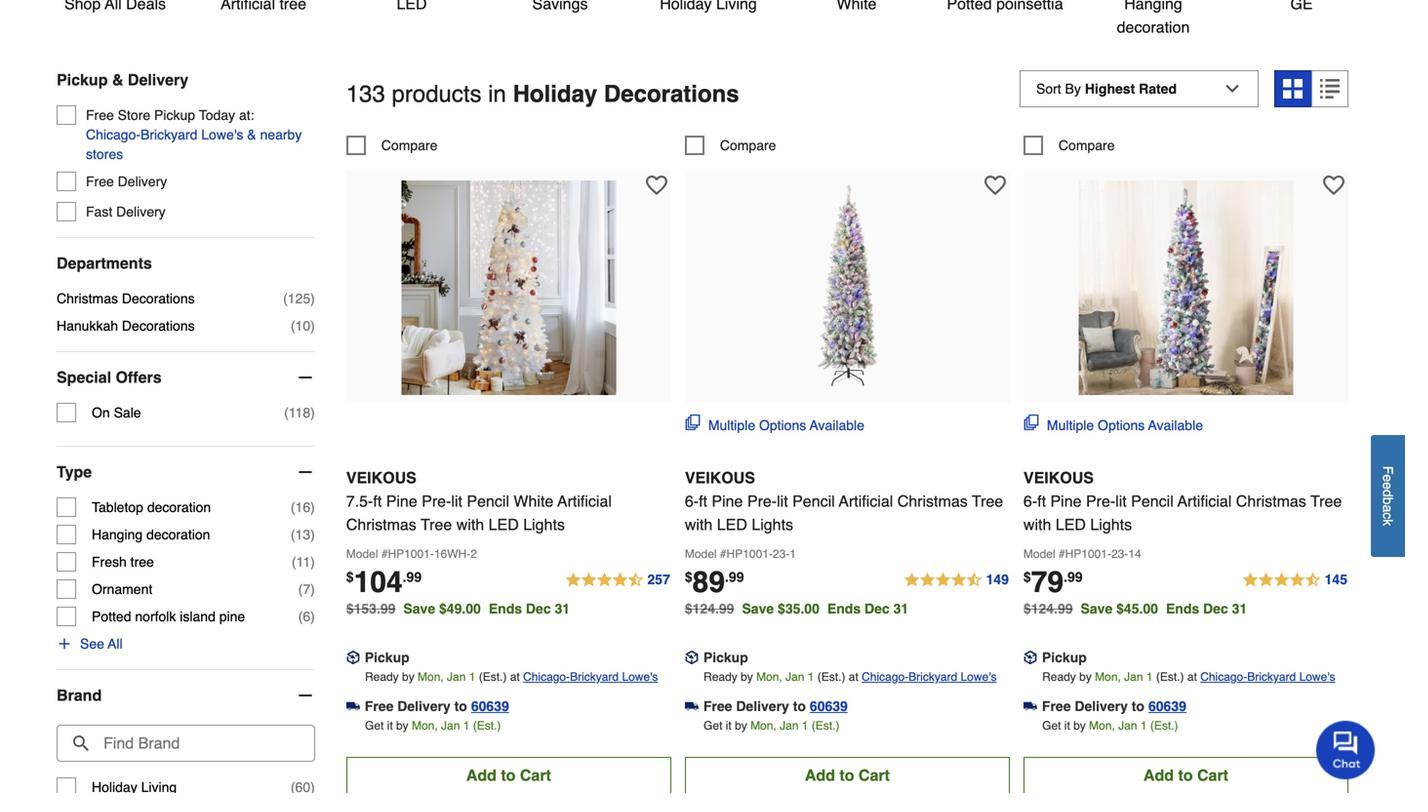 Task type: locate. For each thing, give the bounding box(es) containing it.
pre- up model # hp1001-23-1
[[747, 492, 777, 510]]

1 dec from the left
[[526, 601, 551, 617]]

pickup down actual price $89.99 element
[[703, 650, 748, 665]]

hp1001-
[[388, 547, 434, 561], [727, 547, 773, 561], [1065, 547, 1112, 561]]

pine for hp1001-23-1
[[712, 492, 743, 510]]

2 .99 from the left
[[725, 569, 744, 585]]

hp1001- up actual price $104.99 element
[[388, 547, 434, 561]]

model up 79
[[1024, 547, 1056, 561]]

4.5 stars image for 89
[[903, 569, 1010, 592]]

options
[[759, 418, 806, 433], [1098, 418, 1145, 433]]

0 horizontal spatial &
[[112, 71, 123, 89]]

decoration for ( 16 )
[[147, 500, 211, 515]]

veikous 6-ft pine pre-lit pencil artificial christmas tree with led lights for model # hp1001-23-14
[[1024, 469, 1342, 534]]

4.5 stars image
[[565, 569, 671, 592], [903, 569, 1010, 592], [1242, 569, 1349, 592]]

ft up model # hp1001-23-14
[[1038, 492, 1046, 510]]

2 horizontal spatial add
[[1144, 766, 1174, 784]]

pine up model # hp1001-23-1
[[712, 492, 743, 510]]

3 ready by mon, jan 1 (est.) at chicago-brickyard lowe's from the left
[[1042, 670, 1336, 684]]

1 artificial from the left
[[558, 492, 612, 510]]

1 horizontal spatial chicago-brickyard lowe's button
[[862, 667, 997, 687]]

2 available from the left
[[1148, 418, 1203, 433]]

0 horizontal spatial add to cart button
[[346, 757, 671, 793]]

( for 11
[[292, 554, 296, 570]]

ends
[[489, 601, 522, 617], [827, 601, 861, 617], [1166, 601, 1200, 617]]

1 horizontal spatial pre-
[[747, 492, 777, 510]]

2 horizontal spatial cart
[[1197, 766, 1229, 784]]

2 led from the left
[[717, 516, 747, 534]]

1 horizontal spatial led
[[717, 516, 747, 534]]

79
[[1031, 565, 1064, 599]]

veikous 6-ft pine pre-lit pencil artificial christmas tree with led lights
[[685, 469, 1003, 534], [1024, 469, 1342, 534]]

0 horizontal spatial ends dec 31 element
[[489, 601, 578, 617]]

1 vertical spatial decoration
[[147, 500, 211, 515]]

4.5 stars image containing 145
[[1242, 569, 1349, 592]]

3 60639 from the left
[[1149, 699, 1187, 714]]

was price $124.99 element
[[685, 596, 742, 617], [1024, 596, 1081, 617]]

.99 down model # hp1001-23-1
[[725, 569, 744, 585]]

$35.00
[[778, 601, 820, 617]]

available for 2nd veikous 6-ft pine pre-lit pencil artificial christmas tree with led lights image from left
[[1148, 418, 1203, 433]]

ft inside "veikous 7.5-ft pine pre-lit pencil white artificial christmas tree with led lights"
[[373, 492, 382, 510]]

3 dec from the left
[[1203, 601, 1228, 617]]

1 veikous 6-ft pine pre-lit pencil artificial christmas tree with led lights image from the left
[[740, 180, 955, 395]]

1 chicago-brickyard lowe's button from the left
[[523, 667, 658, 687]]

2 was price $124.99 element from the left
[[1024, 596, 1081, 617]]

with
[[456, 516, 484, 534], [685, 516, 713, 534], [1024, 516, 1051, 534]]

minus image up 16 at the left bottom of page
[[295, 463, 315, 482]]

1 horizontal spatial add to cart button
[[685, 757, 1010, 793]]

it
[[387, 719, 393, 733], [726, 719, 732, 733], [1064, 719, 1070, 733]]

veikous for hp1001-16wh-2
[[346, 469, 417, 487]]

0 vertical spatial decoration
[[1117, 18, 1190, 36]]

add to cart for 2nd add to cart button from the left
[[805, 766, 890, 784]]

minus image for type
[[295, 463, 315, 482]]

#
[[381, 547, 388, 561], [720, 547, 727, 561], [1059, 547, 1065, 561]]

.99 inside $ 89 .99
[[725, 569, 744, 585]]

2 horizontal spatial get it by mon, jan 1 (est.)
[[1042, 719, 1178, 733]]

(
[[283, 291, 288, 306], [291, 318, 295, 334], [284, 405, 289, 421], [291, 500, 295, 515], [291, 527, 295, 543], [292, 554, 296, 570], [298, 582, 303, 597], [298, 609, 303, 625]]

1 hp1001- from the left
[[388, 547, 434, 561]]

1 horizontal spatial artificial
[[839, 492, 893, 510]]

1 ready by mon, jan 1 (est.) at chicago-brickyard lowe's from the left
[[365, 670, 658, 684]]

1 horizontal spatial heart outline image
[[1323, 175, 1345, 196]]

3 model from the left
[[1024, 547, 1056, 561]]

with up '2'
[[456, 516, 484, 534]]

brickyard inside chicago-brickyard lowe's & nearby stores
[[141, 127, 197, 143]]

pine
[[386, 492, 417, 510], [712, 492, 743, 510], [1051, 492, 1082, 510]]

1 horizontal spatial with
[[685, 516, 713, 534]]

23-
[[773, 547, 790, 561], [1112, 547, 1128, 561]]

3 # from the left
[[1059, 547, 1065, 561]]

2 ) from the top
[[310, 318, 315, 334]]

.99 for 104
[[403, 569, 422, 585]]

pencil
[[467, 492, 509, 510], [793, 492, 835, 510], [1131, 492, 1174, 510]]

1 ends from the left
[[489, 601, 522, 617]]

.99 inside $ 104 .99
[[403, 569, 422, 585]]

3 pencil from the left
[[1131, 492, 1174, 510]]

0 horizontal spatial get
[[365, 719, 384, 733]]

2 ready from the left
[[704, 670, 738, 684]]

1 horizontal spatial ft
[[699, 492, 707, 510]]

free delivery
[[86, 174, 167, 189]]

with up model # hp1001-23-1
[[685, 516, 713, 534]]

( for 6
[[298, 609, 303, 625]]

4 ) from the top
[[310, 500, 315, 515]]

2 save from the left
[[742, 601, 774, 617]]

23- up $124.99 save $35.00 ends dec 31
[[773, 547, 790, 561]]

veikous inside "veikous 7.5-ft pine pre-lit pencil white artificial christmas tree with led lights"
[[346, 469, 417, 487]]

hp1001- up $ 89 .99 on the bottom of page
[[727, 547, 773, 561]]

pencil up 14
[[1131, 492, 1174, 510]]

f e e d b a c k
[[1380, 466, 1396, 526]]

pine right 7.5-
[[386, 492, 417, 510]]

Find Brand text field
[[57, 725, 315, 762]]

3 artificial from the left
[[1178, 492, 1232, 510]]

16
[[295, 500, 310, 515]]

23- up $124.99 save $45.00 ends dec 31
[[1112, 547, 1128, 561]]

3 hp1001- from the left
[[1065, 547, 1112, 561]]

0 horizontal spatial with
[[456, 516, 484, 534]]

$
[[346, 569, 354, 585], [685, 569, 693, 585], [1024, 569, 1031, 585]]

ready by mon, jan 1 (est.) at chicago-brickyard lowe's for 1st pickup icon the 60639 button
[[365, 670, 658, 684]]

1 horizontal spatial veikous 6-ft pine pre-lit pencil artificial christmas tree with led lights
[[1024, 469, 1342, 534]]

hp1001- up $ 79 .99
[[1065, 547, 1112, 561]]

pre-
[[422, 492, 451, 510], [747, 492, 777, 510], [1086, 492, 1116, 510]]

) down 10
[[310, 405, 315, 421]]

ends dec 31 element right $49.00
[[489, 601, 578, 617]]

2 add to cart from the left
[[805, 766, 890, 784]]

pencil for 1
[[793, 492, 835, 510]]

0 horizontal spatial tree
[[421, 516, 452, 534]]

2 add to cart button from the left
[[685, 757, 1010, 793]]

2 ft from the left
[[699, 492, 707, 510]]

1 horizontal spatial get it by mon, jan 1 (est.)
[[704, 719, 840, 733]]

pine up model # hp1001-23-14
[[1051, 492, 1082, 510]]

model up '104'
[[346, 547, 378, 561]]

save left $45.00
[[1081, 601, 1113, 617]]

k
[[1380, 519, 1396, 526]]

compare inside 5014476811 element
[[720, 137, 776, 153]]

1 horizontal spatial .99
[[725, 569, 744, 585]]

multiple options available for 2nd veikous 6-ft pine pre-lit pencil artificial christmas tree with led lights image from the right
[[708, 418, 865, 433]]

artificial for model # hp1001-23-1
[[839, 492, 893, 510]]

0 horizontal spatial cart
[[520, 766, 551, 784]]

)
[[310, 291, 315, 306], [310, 318, 315, 334], [310, 405, 315, 421], [310, 500, 315, 515], [310, 527, 315, 543], [310, 554, 315, 570], [310, 582, 315, 597], [310, 609, 315, 625]]

2 horizontal spatial ready
[[1042, 670, 1076, 684]]

ready down actual price $89.99 element
[[704, 670, 738, 684]]

led up model # hp1001-23-14
[[1056, 516, 1086, 534]]

2 horizontal spatial led
[[1056, 516, 1086, 534]]

6-
[[685, 492, 699, 510], [1024, 492, 1038, 510]]

truck filled image for pickup image
[[1024, 700, 1037, 713]]

145
[[1325, 572, 1348, 587]]

& up store
[[112, 71, 123, 89]]

3 led from the left
[[1056, 516, 1086, 534]]

see
[[80, 636, 104, 652]]

2 chicago-brickyard lowe's button from the left
[[862, 667, 997, 687]]

0 horizontal spatial options
[[759, 418, 806, 433]]

1 horizontal spatial veikous 6-ft pine pre-lit pencil artificial christmas tree with led lights image
[[1079, 180, 1293, 395]]

departments
[[57, 254, 152, 272]]

pencil up model # hp1001-23-1
[[793, 492, 835, 510]]

2 veikous 6-ft pine pre-lit pencil artificial christmas tree with led lights from the left
[[1024, 469, 1342, 534]]

1 horizontal spatial model
[[685, 547, 717, 561]]

ready by mon, jan 1 (est.) at chicago-brickyard lowe's for the 60639 button associated with 1st pickup icon from the right
[[704, 670, 997, 684]]

1 horizontal spatial at
[[849, 670, 859, 684]]

chicago-
[[86, 127, 141, 143], [523, 670, 570, 684], [862, 670, 909, 684], [1201, 670, 1247, 684]]

2 horizontal spatial .99
[[1064, 569, 1083, 585]]

special
[[57, 368, 111, 387]]

lowe's for 1st pickup icon from the right
[[961, 670, 997, 684]]

free
[[86, 107, 114, 123], [86, 174, 114, 189], [365, 699, 394, 714], [703, 699, 732, 714], [1042, 699, 1071, 714]]

2 horizontal spatial at
[[1188, 670, 1197, 684]]

1 was price $124.99 element from the left
[[685, 596, 742, 617]]

&
[[112, 71, 123, 89], [247, 127, 256, 143]]

pre- up the 16wh-
[[422, 492, 451, 510]]

lowe's for 1st pickup icon
[[622, 670, 658, 684]]

2 horizontal spatial it
[[1064, 719, 1070, 733]]

$ inside $ 104 .99
[[346, 569, 354, 585]]

89
[[693, 565, 725, 599]]

ends dec 31 element right $45.00
[[1166, 601, 1255, 617]]

.99 down 'model # hp1001-16wh-2'
[[403, 569, 422, 585]]

1 horizontal spatial &
[[247, 127, 256, 143]]

) for ( 7 )
[[310, 582, 315, 597]]

2 horizontal spatial ft
[[1038, 492, 1046, 510]]

1 horizontal spatial pickup image
[[685, 651, 699, 665]]

1 horizontal spatial #
[[720, 547, 727, 561]]

1 horizontal spatial was price $124.99 element
[[1024, 596, 1081, 617]]

0 horizontal spatial ends
[[489, 601, 522, 617]]

pencil inside "veikous 7.5-ft pine pre-lit pencil white artificial christmas tree with led lights"
[[467, 492, 509, 510]]

133
[[346, 81, 385, 107]]

veikous up model # hp1001-23-1
[[685, 469, 755, 487]]

60639 for 1st pickup icon the 60639 button
[[471, 699, 509, 714]]

( for 10
[[291, 318, 295, 334]]

pre- for 1
[[747, 492, 777, 510]]

23- for 1
[[773, 547, 790, 561]]

$ right 257
[[685, 569, 693, 585]]

pre- up model # hp1001-23-14
[[1086, 492, 1116, 510]]

60639 button
[[471, 697, 509, 716], [810, 697, 848, 716], [1149, 697, 1187, 716]]

3 get from the left
[[1042, 719, 1061, 733]]

was price $124.99 element up pickup image
[[1024, 596, 1081, 617]]

1 get it by mon, jan 1 (est.) from the left
[[365, 719, 501, 733]]

ft up 'model # hp1001-16wh-2'
[[373, 492, 382, 510]]

tabletop decoration
[[92, 500, 211, 515]]

multiple options available
[[708, 418, 865, 433], [1047, 418, 1203, 433]]

6- up model # hp1001-23-14
[[1024, 492, 1038, 510]]

) up 11
[[310, 527, 315, 543]]

2 horizontal spatial with
[[1024, 516, 1051, 534]]

ready
[[365, 670, 399, 684], [704, 670, 738, 684], [1042, 670, 1076, 684]]

1 horizontal spatial get
[[704, 719, 723, 733]]

2 60639 button from the left
[[810, 697, 848, 716]]

decorations
[[604, 81, 739, 107], [122, 291, 195, 306], [122, 318, 195, 334]]

2 horizontal spatial pencil
[[1131, 492, 1174, 510]]

multiple
[[708, 418, 755, 433], [1047, 418, 1094, 433]]

lit up model # hp1001-23-1
[[777, 492, 788, 510]]

ready by mon, jan 1 (est.) at chicago-brickyard lowe's for the 60639 button associated with pickup image
[[1042, 670, 1336, 684]]

3 60639 button from the left
[[1149, 697, 1187, 716]]

0 horizontal spatial veikous 6-ft pine pre-lit pencil artificial christmas tree with led lights
[[685, 469, 1003, 534]]

0 horizontal spatial 60639
[[471, 699, 509, 714]]

1 horizontal spatial add
[[805, 766, 835, 784]]

chicago-brickyard lowe's & nearby stores button
[[86, 125, 315, 164]]

3 add from the left
[[1144, 766, 1174, 784]]

$ right 149
[[1024, 569, 1031, 585]]

1 pencil from the left
[[467, 492, 509, 510]]

2 horizontal spatial save
[[1081, 601, 1113, 617]]

lights up model # hp1001-23-1
[[752, 516, 793, 534]]

ready down $153.99
[[365, 670, 399, 684]]

4.5 stars image containing 149
[[903, 569, 1010, 592]]

1 compare from the left
[[381, 137, 438, 153]]

31 down 149 button
[[893, 601, 909, 617]]

0 horizontal spatial 4.5 stars image
[[565, 569, 671, 592]]

pencil left white
[[467, 492, 509, 510]]

1 veikous 6-ft pine pre-lit pencil artificial christmas tree with led lights from the left
[[685, 469, 1003, 534]]

0 horizontal spatial $
[[346, 569, 354, 585]]

4.5 stars image for 104
[[565, 569, 671, 592]]

0 horizontal spatial pickup image
[[346, 651, 360, 665]]

1 vertical spatial decorations
[[122, 291, 195, 306]]

0 horizontal spatial it
[[387, 719, 393, 733]]

heart outline image
[[985, 175, 1006, 196], [1323, 175, 1345, 196]]

) down 125
[[310, 318, 315, 334]]

3 veikous from the left
[[1024, 469, 1094, 487]]

1 multiple from the left
[[708, 418, 755, 433]]

hp1001- for hp1001-23-14
[[1065, 547, 1112, 561]]

0 horizontal spatial hp1001-
[[388, 547, 434, 561]]

2 horizontal spatial compare
[[1059, 137, 1115, 153]]

island
[[180, 609, 216, 625]]

3 chicago-brickyard lowe's button from the left
[[1201, 667, 1336, 687]]

# for hp1001-23-1
[[720, 547, 727, 561]]

hanging
[[1124, 0, 1183, 13], [92, 527, 143, 543]]

tree up 149
[[972, 492, 1003, 510]]

2 horizontal spatial hp1001-
[[1065, 547, 1112, 561]]

chicago- up stores
[[86, 127, 141, 143]]

) up 6
[[310, 582, 315, 597]]

2 horizontal spatial free delivery to 60639
[[1042, 699, 1187, 714]]

pickup image
[[346, 651, 360, 665], [685, 651, 699, 665]]

) up the 7
[[310, 554, 315, 570]]

pine for hp1001-16wh-2
[[386, 492, 417, 510]]

2 horizontal spatial ends
[[1166, 601, 1200, 617]]

3 compare from the left
[[1059, 137, 1115, 153]]

2 horizontal spatial pre-
[[1086, 492, 1116, 510]]

1 horizontal spatial multiple options available
[[1047, 418, 1203, 433]]

5013536817 element
[[346, 136, 438, 155]]

decorations up 5014476811 element
[[604, 81, 739, 107]]

pine inside "veikous 7.5-ft pine pre-lit pencil white artificial christmas tree with led lights"
[[386, 492, 417, 510]]

1 horizontal spatial pencil
[[793, 492, 835, 510]]

save left $49.00
[[403, 601, 435, 617]]

holiday
[[513, 81, 597, 107]]

0 horizontal spatial dec
[[526, 601, 551, 617]]

pickup for 1st pickup icon
[[365, 650, 410, 665]]

1 6- from the left
[[685, 492, 699, 510]]

decorations down christmas decorations
[[122, 318, 195, 334]]

today
[[199, 107, 235, 123]]

1 cart from the left
[[520, 766, 551, 784]]

3 $ from the left
[[1024, 569, 1031, 585]]

at
[[510, 670, 520, 684], [849, 670, 859, 684], [1188, 670, 1197, 684]]

2 heart outline image from the left
[[1323, 175, 1345, 196]]

save
[[403, 601, 435, 617], [742, 601, 774, 617], [1081, 601, 1113, 617]]

1 horizontal spatial hanging decoration
[[1117, 0, 1190, 36]]

1 horizontal spatial dec
[[865, 601, 890, 617]]

1 # from the left
[[381, 547, 388, 561]]

2 $124.99 from the left
[[1024, 601, 1073, 617]]

60639 button for 1st pickup icon
[[471, 697, 509, 716]]

# up $ 104 .99
[[381, 547, 388, 561]]

e up the d
[[1380, 474, 1396, 482]]

minus image inside type button
[[295, 463, 315, 482]]

compare for 5014649963 element
[[1059, 137, 1115, 153]]

1 23- from the left
[[773, 547, 790, 561]]

2 horizontal spatial veikous
[[1024, 469, 1094, 487]]

decorations for ( 125 )
[[122, 291, 195, 306]]

2 horizontal spatial model
[[1024, 547, 1056, 561]]

1 ready from the left
[[365, 670, 399, 684]]

133 products in holiday decorations
[[346, 81, 739, 107]]

3 ft from the left
[[1038, 492, 1046, 510]]

0 horizontal spatial multiple options available
[[708, 418, 865, 433]]

1 multiple options available from the left
[[708, 418, 865, 433]]

1 horizontal spatial 4.5 stars image
[[903, 569, 1010, 592]]

0 horizontal spatial 6-
[[685, 492, 699, 510]]

.99 down model # hp1001-23-14
[[1064, 569, 1083, 585]]

1 horizontal spatial ends
[[827, 601, 861, 617]]

ends right the '$35.00'
[[827, 601, 861, 617]]

1 horizontal spatial ready
[[704, 670, 738, 684]]

) up "( 10 )"
[[310, 291, 315, 306]]

) for ( 6 )
[[310, 609, 315, 625]]

$124.99 for 89
[[685, 601, 734, 617]]

1 add to cart from the left
[[466, 766, 551, 784]]

# up actual price $79.99 "element"
[[1059, 547, 1065, 561]]

ready by mon, jan 1 (est.) at chicago-brickyard lowe's down "savings save $35.00" element
[[704, 670, 997, 684]]

truck filled image for 1st pickup icon from the right
[[685, 700, 699, 713]]

veikous up 7.5-
[[346, 469, 417, 487]]

1 horizontal spatial $124.99
[[1024, 601, 1073, 617]]

lit for 2
[[451, 492, 463, 510]]

compare inside 5013536817 element
[[381, 137, 438, 153]]

4.5 stars image containing 257
[[565, 569, 671, 592]]

ready by mon, jan 1 (est.) at chicago-brickyard lowe's down savings save $45.00 element
[[1042, 670, 1336, 684]]

.99 for 89
[[725, 569, 744, 585]]

brickyard
[[141, 127, 197, 143], [570, 670, 619, 684], [909, 670, 958, 684], [1247, 670, 1296, 684]]

compare inside 5014649963 element
[[1059, 137, 1115, 153]]

11
[[296, 554, 310, 570]]

dec for 89
[[865, 601, 890, 617]]

tree left b
[[1311, 492, 1342, 510]]

1 options from the left
[[759, 418, 806, 433]]

get for 1st pickup icon
[[365, 719, 384, 733]]

1 available from the left
[[810, 418, 865, 433]]

pre- inside "veikous 7.5-ft pine pre-lit pencil white artificial christmas tree with led lights"
[[422, 492, 451, 510]]

was price $124.99 element down model # hp1001-23-1
[[685, 596, 742, 617]]

fast delivery
[[86, 204, 166, 220]]

lit up model # hp1001-23-14
[[1116, 492, 1127, 510]]

minus image inside special offers button
[[295, 368, 315, 387]]

dec right the '$35.00'
[[865, 601, 890, 617]]

1 $124.99 from the left
[[685, 601, 734, 617]]

$153.99 save $49.00 ends dec 31
[[346, 601, 570, 617]]

add to cart
[[466, 766, 551, 784], [805, 766, 890, 784], [1144, 766, 1229, 784]]

60639 for the 60639 button associated with pickup image
[[1149, 699, 1187, 714]]

pencil for 14
[[1131, 492, 1174, 510]]

( for 125
[[283, 291, 288, 306]]

led
[[489, 516, 519, 534], [717, 516, 747, 534], [1056, 516, 1086, 534]]

16wh-
[[434, 547, 471, 561]]

$124.99 down 79
[[1024, 601, 1073, 617]]

2 options from the left
[[1098, 418, 1145, 433]]

0 horizontal spatial at
[[510, 670, 520, 684]]

special offers button
[[57, 352, 315, 403]]

1 horizontal spatial 60639
[[810, 699, 848, 714]]

ends dec 31 element for 79
[[1166, 601, 1255, 617]]

pickup right pickup image
[[1042, 650, 1087, 665]]

2 hp1001- from the left
[[727, 547, 773, 561]]

pickup image up truck filled image
[[346, 651, 360, 665]]

1 minus image from the top
[[295, 368, 315, 387]]

lit up the 16wh-
[[451, 492, 463, 510]]

1 horizontal spatial free delivery to 60639
[[703, 699, 848, 714]]

2 pine from the left
[[712, 492, 743, 510]]

lit inside "veikous 7.5-ft pine pre-lit pencil white artificial christmas tree with led lights"
[[451, 492, 463, 510]]

ends dec 31 element
[[489, 601, 578, 617], [827, 601, 916, 617], [1166, 601, 1255, 617]]

chicago-brickyard lowe's button for the 60639 button associated with pickup image
[[1201, 667, 1336, 687]]

1 horizontal spatial hp1001-
[[727, 547, 773, 561]]

2 6- from the left
[[1024, 492, 1038, 510]]

decorations up hanukkah decorations
[[122, 291, 195, 306]]

1 lights from the left
[[523, 516, 565, 534]]

2 horizontal spatial dec
[[1203, 601, 1228, 617]]

was price $153.99 element
[[346, 596, 403, 617]]

10
[[295, 318, 310, 334]]

1 multiple options available link from the left
[[685, 415, 865, 435]]

christmas up hanukkah
[[57, 291, 118, 306]]

8 ) from the top
[[310, 609, 315, 625]]

2 ends dec 31 element from the left
[[827, 601, 916, 617]]

brickyard for pickup image
[[1247, 670, 1296, 684]]

pickup up stores
[[57, 71, 108, 89]]

minus image
[[295, 368, 315, 387], [295, 463, 315, 482]]

hanging decoration
[[1117, 0, 1190, 36], [92, 527, 210, 543]]

$124.99 down 89
[[685, 601, 734, 617]]

31 down 145 button at the right bottom
[[1232, 601, 1247, 617]]

model # hp1001-16wh-2
[[346, 547, 477, 561]]

pre- for 2
[[422, 492, 451, 510]]

free store pickup today at:
[[86, 107, 254, 123]]

dec right $49.00
[[526, 601, 551, 617]]

2 at from the left
[[849, 670, 859, 684]]

tree up the 16wh-
[[421, 516, 452, 534]]

christmas down 7.5-
[[346, 516, 417, 534]]

was price $124.99 element for 79
[[1024, 596, 1081, 617]]

pickup
[[57, 71, 108, 89], [154, 107, 195, 123], [365, 650, 410, 665], [703, 650, 748, 665], [1042, 650, 1087, 665]]

ends dec 31 element for 89
[[827, 601, 916, 617]]

# up actual price $89.99 element
[[720, 547, 727, 561]]

2 pencil from the left
[[793, 492, 835, 510]]

1 get from the left
[[365, 719, 384, 733]]

lit
[[451, 492, 463, 510], [777, 492, 788, 510], [1116, 492, 1127, 510]]

2 multiple options available link from the left
[[1024, 415, 1203, 435]]

1 horizontal spatial ready by mon, jan 1 (est.) at chicago-brickyard lowe's
[[704, 670, 997, 684]]

2 horizontal spatial $
[[1024, 569, 1031, 585]]

2 dec from the left
[[865, 601, 890, 617]]

3 pre- from the left
[[1086, 492, 1116, 510]]

pickup image down 89
[[685, 651, 699, 665]]

model for model # hp1001-16wh-2
[[346, 547, 378, 561]]

1 horizontal spatial add to cart
[[805, 766, 890, 784]]

2 60639 from the left
[[810, 699, 848, 714]]

& down at:
[[247, 127, 256, 143]]

1 truck filled image from the left
[[685, 700, 699, 713]]

model up 89
[[685, 547, 717, 561]]

$ inside $ 79 .99
[[1024, 569, 1031, 585]]

1 horizontal spatial cart
[[859, 766, 890, 784]]

1 60639 button from the left
[[471, 697, 509, 716]]

save for 79
[[1081, 601, 1113, 617]]

decoration for ( 13 )
[[146, 527, 210, 543]]

1 heart outline image from the left
[[985, 175, 1006, 196]]

3 4.5 stars image from the left
[[1242, 569, 1349, 592]]

0 horizontal spatial led
[[489, 516, 519, 534]]

$124.99 save $35.00 ends dec 31
[[685, 601, 909, 617]]

lowe's for pickup image
[[1299, 670, 1336, 684]]

truck filled image
[[685, 700, 699, 713], [1024, 700, 1037, 713]]

ft for hp1001-23-1
[[699, 492, 707, 510]]

e up b
[[1380, 482, 1396, 490]]

get for pickup image
[[1042, 719, 1061, 733]]

potted norfolk island pine
[[92, 609, 245, 625]]

christmas inside "veikous 7.5-ft pine pre-lit pencil white artificial christmas tree with led lights"
[[346, 516, 417, 534]]

white
[[514, 492, 554, 510]]

save left the '$35.00'
[[742, 601, 774, 617]]

veikous up model # hp1001-23-14
[[1024, 469, 1094, 487]]

2 multiple options available from the left
[[1047, 418, 1203, 433]]

get it by mon, jan 1 (est.)
[[365, 719, 501, 733], [704, 719, 840, 733], [1042, 719, 1178, 733]]

0 horizontal spatial 60639 button
[[471, 697, 509, 716]]

$ up $153.99
[[346, 569, 354, 585]]

1 horizontal spatial multiple options available link
[[1024, 415, 1203, 435]]

decorations for ( 10 )
[[122, 318, 195, 334]]

minus image
[[295, 686, 315, 706]]

ends right $45.00
[[1166, 601, 1200, 617]]

with for model # hp1001-23-14
[[1024, 516, 1051, 534]]

decoration
[[1117, 18, 1190, 36], [147, 500, 211, 515], [146, 527, 210, 543]]

lowe's inside chicago-brickyard lowe's & nearby stores
[[201, 127, 243, 143]]

with up model # hp1001-23-14
[[1024, 516, 1051, 534]]

ft for hp1001-16wh-2
[[373, 492, 382, 510]]

0 horizontal spatial was price $124.99 element
[[685, 596, 742, 617]]

ft up model # hp1001-23-1
[[699, 492, 707, 510]]

dec right $45.00
[[1203, 601, 1228, 617]]

0 horizontal spatial $124.99
[[685, 601, 734, 617]]

3 31 from the left
[[1232, 601, 1247, 617]]

2 vertical spatial decoration
[[146, 527, 210, 543]]

1 veikous from the left
[[346, 469, 417, 487]]

minus image up 118
[[295, 368, 315, 387]]

1 horizontal spatial $
[[685, 569, 693, 585]]

60639
[[471, 699, 509, 714], [810, 699, 848, 714], [1149, 699, 1187, 714]]

pine for hp1001-23-14
[[1051, 492, 1082, 510]]

veikous 6-ft pine pre-lit pencil artificial christmas tree with led lights image
[[740, 180, 955, 395], [1079, 180, 1293, 395]]

lights up 14
[[1090, 516, 1132, 534]]

see all
[[80, 636, 123, 652]]

2 horizontal spatial pine
[[1051, 492, 1082, 510]]

0 vertical spatial hanging
[[1124, 0, 1183, 13]]

5 ) from the top
[[310, 527, 315, 543]]

( for 118
[[284, 405, 289, 421]]

led down white
[[489, 516, 519, 534]]

veikous
[[346, 469, 417, 487], [685, 469, 755, 487], [1024, 469, 1094, 487]]

savings save $49.00 element
[[403, 601, 578, 617]]

add to cart button
[[346, 757, 671, 793], [685, 757, 1010, 793], [1024, 757, 1349, 793]]

1 horizontal spatial pine
[[712, 492, 743, 510]]

2 4.5 stars image from the left
[[903, 569, 1010, 592]]

) for ( 11 )
[[310, 554, 315, 570]]

2 horizontal spatial lights
[[1090, 516, 1132, 534]]

at down 'savings save $49.00' element
[[510, 670, 520, 684]]

$124.99
[[685, 601, 734, 617], [1024, 601, 1073, 617]]

multiple options available link for 2nd veikous 6-ft pine pre-lit pencil artificial christmas tree with led lights image from left
[[1024, 415, 1203, 435]]

led up model # hp1001-23-1
[[717, 516, 747, 534]]

60639 for the 60639 button associated with 1st pickup icon from the right
[[810, 699, 848, 714]]

$ 104 .99
[[346, 565, 422, 599]]

lights for model # hp1001-23-1
[[752, 516, 793, 534]]

grid view image
[[1283, 79, 1303, 99]]

veikous 7.5-ft pine pre-lit pencil white artificial christmas tree with led lights
[[346, 469, 612, 534]]

3 lights from the left
[[1090, 516, 1132, 534]]

0 horizontal spatial artificial
[[558, 492, 612, 510]]

by
[[402, 670, 414, 684], [741, 670, 753, 684], [1079, 670, 1092, 684], [396, 719, 409, 733], [735, 719, 747, 733], [1074, 719, 1086, 733]]

( for 13
[[291, 527, 295, 543]]

0 horizontal spatial chicago-brickyard lowe's button
[[523, 667, 658, 687]]

model for model # hp1001-23-14
[[1024, 547, 1056, 561]]

$49.00
[[439, 601, 481, 617]]

0 horizontal spatial heart outline image
[[985, 175, 1006, 196]]

1 horizontal spatial veikous
[[685, 469, 755, 487]]

ends right $49.00
[[489, 601, 522, 617]]

0 horizontal spatial lit
[[451, 492, 463, 510]]

3 .99 from the left
[[1064, 569, 1083, 585]]

chicago-brickyard lowe's button for 1st pickup icon the 60639 button
[[523, 667, 658, 687]]

free for 1st pickup icon from the right
[[703, 699, 732, 714]]

ready by mon, jan 1 (est.) at chicago-brickyard lowe's down 'savings save $49.00' element
[[365, 670, 658, 684]]

6- for model # hp1001-23-14
[[1024, 492, 1038, 510]]

1 ft from the left
[[373, 492, 382, 510]]

1 vertical spatial minus image
[[295, 463, 315, 482]]

to
[[454, 699, 467, 714], [793, 699, 806, 714], [1132, 699, 1145, 714], [501, 766, 516, 784], [840, 766, 854, 784], [1178, 766, 1193, 784]]

1 with from the left
[[456, 516, 484, 534]]

$ for 79
[[1024, 569, 1031, 585]]

31 down '257' button
[[555, 601, 570, 617]]

at down savings save $45.00 element
[[1188, 670, 1197, 684]]

.99 inside $ 79 .99
[[1064, 569, 1083, 585]]

hanging inside button
[[1124, 0, 1183, 13]]

2 with from the left
[[685, 516, 713, 534]]

0 vertical spatial minus image
[[295, 368, 315, 387]]

0 horizontal spatial veikous
[[346, 469, 417, 487]]

1 free delivery to 60639 from the left
[[365, 699, 509, 714]]

pickup for 1st pickup icon from the right
[[703, 650, 748, 665]]

0 horizontal spatial ft
[[373, 492, 382, 510]]

3 it from the left
[[1064, 719, 1070, 733]]

$ inside $ 89 .99
[[685, 569, 693, 585]]



Task type: vqa. For each thing, say whether or not it's contained in the screenshot.


Task type: describe. For each thing, give the bounding box(es) containing it.
ends for 79
[[1166, 601, 1200, 617]]

fast
[[86, 204, 112, 220]]

# for hp1001-23-14
[[1059, 547, 1065, 561]]

was price $124.99 element for 89
[[685, 596, 742, 617]]

( for 7
[[298, 582, 303, 597]]

tabletop
[[92, 500, 143, 515]]

store
[[118, 107, 150, 123]]

christmas up 149 button
[[898, 492, 968, 510]]

chicago-brickyard lowe's button for the 60639 button associated with 1st pickup icon from the right
[[862, 667, 997, 687]]

all
[[108, 636, 123, 652]]

149
[[986, 572, 1009, 587]]

decoration inside button
[[1117, 18, 1190, 36]]

3 at from the left
[[1188, 670, 1197, 684]]

# for hp1001-16wh-2
[[381, 547, 388, 561]]

( 11 )
[[292, 554, 315, 570]]

chat invite button image
[[1316, 720, 1376, 780]]

at:
[[239, 107, 254, 123]]

0 vertical spatial decorations
[[604, 81, 739, 107]]

) for ( 125 )
[[310, 291, 315, 306]]

nearby
[[260, 127, 302, 143]]

plus image
[[57, 636, 72, 652]]

) for ( 10 )
[[310, 318, 315, 334]]

3 ready from the left
[[1042, 670, 1076, 684]]

options for 2nd veikous 6-ft pine pre-lit pencil artificial christmas tree with led lights image from the right
[[759, 418, 806, 433]]

with for model # hp1001-23-1
[[685, 516, 713, 534]]

2 multiple from the left
[[1047, 418, 1094, 433]]

chicago- down "savings save $35.00" element
[[862, 670, 909, 684]]

hp1001- for hp1001-16wh-2
[[388, 547, 434, 561]]

artificial inside "veikous 7.5-ft pine pre-lit pencil white artificial christmas tree with led lights"
[[558, 492, 612, 510]]

14
[[1128, 547, 1141, 561]]

60639 button for pickup image
[[1149, 697, 1187, 716]]

lit for 14
[[1116, 492, 1127, 510]]

multiple options available link for 2nd veikous 6-ft pine pre-lit pencil artificial christmas tree with led lights image from the right
[[685, 415, 865, 435]]

list view image
[[1320, 79, 1340, 99]]

available for 2nd veikous 6-ft pine pre-lit pencil artificial christmas tree with led lights image from the right
[[810, 418, 865, 433]]

chicago- down savings save $45.00 element
[[1201, 670, 1247, 684]]

2 get it by mon, jan 1 (est.) from the left
[[704, 719, 840, 733]]

( 16 )
[[291, 500, 315, 515]]

hanging decoration button
[[1095, 0, 1212, 39]]

pickup & delivery
[[57, 71, 189, 89]]

a
[[1380, 505, 1396, 512]]

2 free delivery to 60639 from the left
[[703, 699, 848, 714]]

sale
[[114, 405, 141, 421]]

departments element
[[57, 254, 315, 273]]

60639 button for 1st pickup icon from the right
[[810, 697, 848, 716]]

chicago-brickyard lowe's & nearby stores
[[86, 127, 302, 162]]

1 pickup image from the left
[[346, 651, 360, 665]]

257
[[647, 572, 670, 587]]

) for ( 13 )
[[310, 527, 315, 543]]

tree for hp1001-23-14
[[1311, 492, 1342, 510]]

31 for 89
[[893, 601, 909, 617]]

2
[[471, 547, 477, 561]]

125
[[288, 291, 310, 306]]

2 cart from the left
[[859, 766, 890, 784]]

truck filled image
[[346, 700, 360, 713]]

7.5-
[[346, 492, 373, 510]]

led inside "veikous 7.5-ft pine pre-lit pencil white artificial christmas tree with led lights"
[[489, 516, 519, 534]]

4.5 stars image for 79
[[1242, 569, 1349, 592]]

$ 89 .99
[[685, 565, 744, 599]]

chicago- down 'savings save $49.00' element
[[523, 670, 570, 684]]

ends for 104
[[489, 601, 522, 617]]

in
[[488, 81, 506, 107]]

pine
[[219, 609, 245, 625]]

1 e from the top
[[1380, 474, 1396, 482]]

tree for hp1001-23-1
[[972, 492, 1003, 510]]

lights inside "veikous 7.5-ft pine pre-lit pencil white artificial christmas tree with led lights"
[[523, 516, 565, 534]]

savings save $45.00 element
[[1081, 601, 1255, 617]]

tree inside "veikous 7.5-ft pine pre-lit pencil white artificial christmas tree with led lights"
[[421, 516, 452, 534]]

options for 2nd veikous 6-ft pine pre-lit pencil artificial christmas tree with led lights image from left
[[1098, 418, 1145, 433]]

artificial for model # hp1001-23-14
[[1178, 492, 1232, 510]]

& inside chicago-brickyard lowe's & nearby stores
[[247, 127, 256, 143]]

on
[[92, 405, 110, 421]]

actual price $104.99 element
[[346, 565, 422, 599]]

$153.99
[[346, 601, 396, 617]]

norfolk
[[135, 609, 176, 625]]

actual price $89.99 element
[[685, 565, 744, 599]]

hp1001- for hp1001-23-1
[[727, 547, 773, 561]]

1 at from the left
[[510, 670, 520, 684]]

brickyard for 1st pickup icon
[[570, 670, 619, 684]]

hanging decoration inside button
[[1117, 0, 1190, 36]]

brand
[[57, 687, 102, 705]]

christmas up 145 button at the right bottom
[[1236, 492, 1307, 510]]

d
[[1380, 490, 1396, 497]]

) for ( 16 )
[[310, 500, 315, 515]]

brickyard for 1st pickup icon from the right
[[909, 670, 958, 684]]

f e e d b a c k button
[[1371, 435, 1405, 557]]

b
[[1380, 497, 1396, 505]]

ends for 89
[[827, 601, 861, 617]]

5014649963 element
[[1024, 136, 1115, 155]]

heart outline image
[[646, 175, 667, 196]]

save for 89
[[742, 601, 774, 617]]

add to cart for third add to cart button
[[1144, 766, 1229, 784]]

7
[[303, 582, 310, 597]]

5014476811 element
[[685, 136, 776, 155]]

veikous 6-ft pine pre-lit pencil artificial christmas tree with led lights for model # hp1001-23-1
[[685, 469, 1003, 534]]

offers
[[116, 368, 162, 387]]

products
[[392, 81, 482, 107]]

( 13 )
[[291, 527, 315, 543]]

dec for 79
[[1203, 601, 1228, 617]]

pickup for pickup image
[[1042, 650, 1087, 665]]

3 free delivery to 60639 from the left
[[1042, 699, 1187, 714]]

c
[[1380, 512, 1396, 519]]

( for 16
[[291, 500, 295, 515]]

3 add to cart button from the left
[[1024, 757, 1349, 793]]

149 button
[[903, 569, 1010, 592]]

0 horizontal spatial hanging
[[92, 527, 143, 543]]

1 add to cart button from the left
[[346, 757, 671, 793]]

257 button
[[565, 569, 671, 592]]

$124.99 for 79
[[1024, 601, 1073, 617]]

hanukkah
[[57, 318, 118, 334]]

potted
[[92, 609, 131, 625]]

2 add from the left
[[805, 766, 835, 784]]

veikous for hp1001-23-14
[[1024, 469, 1094, 487]]

dec for 104
[[526, 601, 551, 617]]

104
[[354, 565, 403, 599]]

free for pickup image
[[1042, 699, 1071, 714]]

2 pickup image from the left
[[685, 651, 699, 665]]

13
[[295, 527, 310, 543]]

model # hp1001-23-1
[[685, 547, 796, 561]]

0 vertical spatial &
[[112, 71, 123, 89]]

1 add from the left
[[466, 766, 497, 784]]

on sale
[[92, 405, 141, 421]]

chicago- inside chicago-brickyard lowe's & nearby stores
[[86, 127, 141, 143]]

save for 104
[[403, 601, 435, 617]]

free for 1st pickup icon
[[365, 699, 394, 714]]

actual price $79.99 element
[[1024, 565, 1083, 599]]

3 cart from the left
[[1197, 766, 1229, 784]]

118
[[289, 405, 310, 421]]

$45.00
[[1117, 601, 1158, 617]]

2 it from the left
[[726, 719, 732, 733]]

stores
[[86, 146, 123, 162]]

minus image for special offers
[[295, 368, 315, 387]]

$ for 89
[[685, 569, 693, 585]]

see all button
[[57, 634, 123, 654]]

( 125 )
[[283, 291, 315, 306]]

$ 79 .99
[[1024, 565, 1083, 599]]

christmas decorations
[[57, 291, 195, 306]]

ornament
[[92, 582, 152, 597]]

special offers
[[57, 368, 162, 387]]

savings save $35.00 element
[[742, 601, 916, 617]]

1 it from the left
[[387, 719, 393, 733]]

145 button
[[1242, 569, 1349, 592]]

) for ( 118 )
[[310, 405, 315, 421]]

( 6 )
[[298, 609, 315, 625]]

get for 1st pickup icon from the right
[[704, 719, 723, 733]]

tree
[[130, 554, 154, 570]]

( 10 )
[[291, 318, 315, 334]]

type button
[[57, 447, 315, 498]]

compare for 5014476811 element
[[720, 137, 776, 153]]

( 7 )
[[298, 582, 315, 597]]

( 118 )
[[284, 405, 315, 421]]

model # hp1001-23-14
[[1024, 547, 1141, 561]]

with inside "veikous 7.5-ft pine pre-lit pencil white artificial christmas tree with led lights"
[[456, 516, 484, 534]]

3 get it by mon, jan 1 (est.) from the left
[[1042, 719, 1178, 733]]

31 for 79
[[1232, 601, 1247, 617]]

.99 for 79
[[1064, 569, 1083, 585]]

pickup image
[[1024, 651, 1037, 665]]

veikous 7.5-ft pine pre-lit pencil white artificial christmas tree with led lights image
[[401, 180, 616, 395]]

led for model # hp1001-23-14
[[1056, 516, 1086, 534]]

2 e from the top
[[1380, 482, 1396, 490]]

pickup up chicago-brickyard lowe's & nearby stores
[[154, 107, 195, 123]]

fresh tree
[[92, 554, 154, 570]]

6
[[303, 609, 310, 625]]

type
[[57, 463, 92, 481]]

multiple options available for 2nd veikous 6-ft pine pre-lit pencil artificial christmas tree with led lights image from left
[[1047, 418, 1203, 433]]

$124.99 save $45.00 ends dec 31
[[1024, 601, 1247, 617]]

23- for 14
[[1112, 547, 1128, 561]]

brand button
[[57, 670, 315, 721]]

pre- for 14
[[1086, 492, 1116, 510]]

model for model # hp1001-23-1
[[685, 547, 717, 561]]

ft for hp1001-23-14
[[1038, 492, 1046, 510]]

hanukkah decorations
[[57, 318, 195, 334]]

f
[[1380, 466, 1396, 474]]

2 veikous 6-ft pine pre-lit pencil artificial christmas tree with led lights image from the left
[[1079, 180, 1293, 395]]

1 vertical spatial hanging decoration
[[92, 527, 210, 543]]

fresh
[[92, 554, 127, 570]]

compare for 5013536817 element
[[381, 137, 438, 153]]



